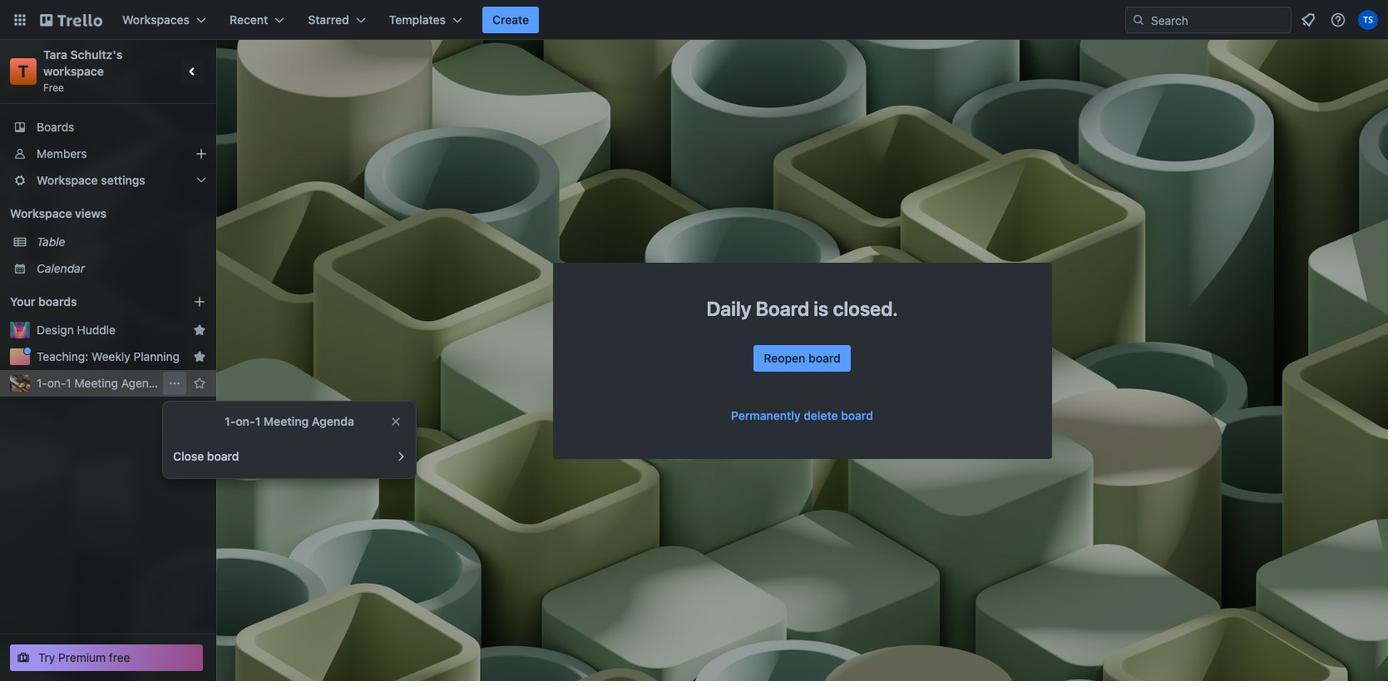 Task type: describe. For each thing, give the bounding box(es) containing it.
calendar link
[[37, 260, 206, 277]]

0 horizontal spatial 1-on-1 meeting agenda
[[37, 376, 162, 390]]

0 vertical spatial meeting
[[74, 376, 118, 390]]

boards link
[[0, 114, 216, 141]]

tara
[[43, 47, 67, 62]]

recent button
[[220, 7, 295, 33]]

closed.
[[833, 297, 898, 320]]

your boards
[[10, 295, 77, 309]]

members
[[37, 146, 87, 161]]

premium
[[58, 651, 106, 665]]

workspace for workspace settings
[[37, 173, 98, 187]]

board actions menu image
[[168, 377, 181, 390]]

board for close board
[[207, 449, 239, 463]]

starred
[[308, 12, 349, 27]]

teaching: weekly planning button
[[37, 349, 186, 365]]

try premium free button
[[10, 645, 203, 671]]

workspace views
[[10, 206, 107, 221]]

boards
[[38, 295, 77, 309]]

1 horizontal spatial on-
[[236, 414, 255, 429]]

tara schultz's workspace free
[[43, 47, 126, 94]]

try premium free
[[38, 651, 130, 665]]

close popover image
[[389, 415, 403, 429]]

huddle
[[77, 323, 116, 337]]

design
[[37, 323, 74, 337]]

teaching:
[[37, 349, 88, 364]]

settings
[[101, 173, 145, 187]]

board
[[756, 297, 810, 320]]

1 horizontal spatial 1
[[255, 414, 261, 429]]

templates button
[[379, 7, 473, 33]]

0 notifications image
[[1299, 10, 1319, 30]]

design huddle
[[37, 323, 116, 337]]

0 vertical spatial 1-
[[37, 376, 47, 390]]

delete
[[804, 409, 838, 423]]

t
[[18, 62, 28, 81]]

1 vertical spatial 1-
[[225, 414, 236, 429]]

design huddle button
[[37, 322, 186, 339]]

daily board is closed.
[[707, 297, 898, 320]]

Search field
[[1146, 7, 1291, 32]]

table link
[[37, 234, 206, 250]]

starred button
[[298, 7, 376, 33]]

workspace for workspace views
[[10, 206, 72, 221]]



Task type: vqa. For each thing, say whether or not it's contained in the screenshot.
the top 1-
yes



Task type: locate. For each thing, give the bounding box(es) containing it.
meeting
[[74, 376, 118, 390], [264, 414, 309, 429]]

workspace
[[43, 64, 104, 78]]

1-on-1 meeting agenda up close board button
[[225, 414, 354, 429]]

1 horizontal spatial 1-on-1 meeting agenda
[[225, 414, 354, 429]]

daily
[[707, 297, 752, 320]]

board inside reopen board button
[[809, 352, 841, 366]]

1 starred icon image from the top
[[193, 324, 206, 337]]

1 vertical spatial starred icon image
[[193, 350, 206, 364]]

boards
[[37, 120, 74, 134]]

1-on-1 meeting agenda
[[37, 376, 162, 390], [225, 414, 354, 429]]

0 horizontal spatial agenda
[[121, 376, 162, 390]]

board inside permanently delete board button
[[841, 409, 874, 423]]

board
[[809, 352, 841, 366], [841, 409, 874, 423], [207, 449, 239, 463]]

star icon image
[[193, 377, 206, 390]]

create button
[[483, 7, 539, 33]]

starred icon image for design huddle
[[193, 324, 206, 337]]

primary element
[[0, 0, 1389, 40]]

permanently delete board
[[732, 409, 874, 423]]

workspaces button
[[112, 7, 216, 33]]

1
[[66, 376, 71, 390], [255, 414, 261, 429]]

on- up close board
[[236, 414, 255, 429]]

2 horizontal spatial board
[[841, 409, 874, 423]]

1 horizontal spatial 1-
[[225, 414, 236, 429]]

create
[[493, 12, 529, 27]]

0 vertical spatial 1
[[66, 376, 71, 390]]

add board image
[[193, 295, 206, 309]]

free
[[43, 82, 64, 94]]

1-on-1 meeting agenda down teaching: weekly planning
[[37, 376, 162, 390]]

free
[[109, 651, 130, 665]]

workspace
[[37, 173, 98, 187], [10, 206, 72, 221]]

workspaces
[[122, 12, 190, 27]]

back to home image
[[40, 7, 102, 33]]

1 vertical spatial board
[[841, 409, 874, 423]]

menu
[[160, 372, 186, 395]]

weekly
[[92, 349, 130, 364]]

0 vertical spatial starred icon image
[[193, 324, 206, 337]]

close
[[173, 449, 204, 463]]

calendar
[[37, 261, 85, 275]]

0 vertical spatial workspace
[[37, 173, 98, 187]]

workspace inside popup button
[[37, 173, 98, 187]]

0 horizontal spatial board
[[207, 449, 239, 463]]

starred icon image down add board icon
[[193, 324, 206, 337]]

schultz's
[[70, 47, 123, 62]]

planning
[[134, 349, 180, 364]]

0 vertical spatial 1-on-1 meeting agenda
[[37, 376, 162, 390]]

permanently
[[732, 409, 801, 423]]

close board button
[[163, 442, 416, 472]]

0 vertical spatial board
[[809, 352, 841, 366]]

0 horizontal spatial 1
[[66, 376, 71, 390]]

on- down teaching:
[[47, 376, 66, 390]]

meeting up close board button
[[264, 414, 309, 429]]

close board
[[173, 449, 239, 463]]

1 vertical spatial agenda
[[312, 414, 354, 429]]

board right reopen
[[809, 352, 841, 366]]

0 horizontal spatial 1-
[[37, 376, 47, 390]]

on-
[[47, 376, 66, 390], [236, 414, 255, 429]]

agenda up close board button
[[312, 414, 354, 429]]

1 vertical spatial 1
[[255, 414, 261, 429]]

permanently delete board button
[[732, 408, 874, 424]]

members link
[[0, 141, 216, 167]]

board inside close board button
[[207, 449, 239, 463]]

agenda down planning
[[121, 376, 162, 390]]

reopen board button
[[754, 346, 851, 372]]

tara schultz's workspace link
[[43, 47, 126, 78]]

search image
[[1132, 13, 1146, 27]]

1- up close board
[[225, 414, 236, 429]]

open information menu image
[[1331, 12, 1347, 28]]

0 horizontal spatial on-
[[47, 376, 66, 390]]

1-on-1 meeting agenda link
[[37, 375, 162, 392]]

board right delete
[[841, 409, 874, 423]]

1- down teaching:
[[37, 376, 47, 390]]

1 vertical spatial meeting
[[264, 414, 309, 429]]

0 horizontal spatial meeting
[[74, 376, 118, 390]]

workspace up table
[[10, 206, 72, 221]]

tara schultz (taraschultz7) image
[[1359, 10, 1379, 30]]

teaching: weekly planning
[[37, 349, 180, 364]]

workspace settings
[[37, 173, 145, 187]]

meeting down teaching: weekly planning
[[74, 376, 118, 390]]

your boards with 3 items element
[[10, 292, 168, 312]]

table
[[37, 235, 65, 249]]

1 vertical spatial workspace
[[10, 206, 72, 221]]

1 horizontal spatial meeting
[[264, 414, 309, 429]]

try
[[38, 651, 55, 665]]

your
[[10, 295, 35, 309]]

workspace settings button
[[0, 167, 216, 194]]

1 up close board button
[[255, 414, 261, 429]]

1 down teaching:
[[66, 376, 71, 390]]

1 vertical spatial 1-on-1 meeting agenda
[[225, 414, 354, 429]]

0 vertical spatial agenda
[[121, 376, 162, 390]]

board for reopen board
[[809, 352, 841, 366]]

agenda inside "1-on-1 meeting agenda" link
[[121, 376, 162, 390]]

reopen
[[764, 352, 806, 366]]

templates
[[389, 12, 446, 27]]

workspace down members
[[37, 173, 98, 187]]

starred icon image for teaching: weekly planning
[[193, 350, 206, 364]]

agenda
[[121, 376, 162, 390], [312, 414, 354, 429]]

recent
[[230, 12, 268, 27]]

1-
[[37, 376, 47, 390], [225, 414, 236, 429]]

t link
[[10, 58, 37, 85]]

0 vertical spatial on-
[[47, 376, 66, 390]]

starred icon image
[[193, 324, 206, 337], [193, 350, 206, 364]]

1 vertical spatial on-
[[236, 414, 255, 429]]

workspace navigation collapse icon image
[[181, 60, 205, 83]]

starred icon image up star icon
[[193, 350, 206, 364]]

2 starred icon image from the top
[[193, 350, 206, 364]]

1 horizontal spatial agenda
[[312, 414, 354, 429]]

is
[[814, 297, 829, 320]]

reopen board
[[764, 352, 841, 366]]

1 horizontal spatial board
[[809, 352, 841, 366]]

board right close
[[207, 449, 239, 463]]

views
[[75, 206, 107, 221]]

2 vertical spatial board
[[207, 449, 239, 463]]



